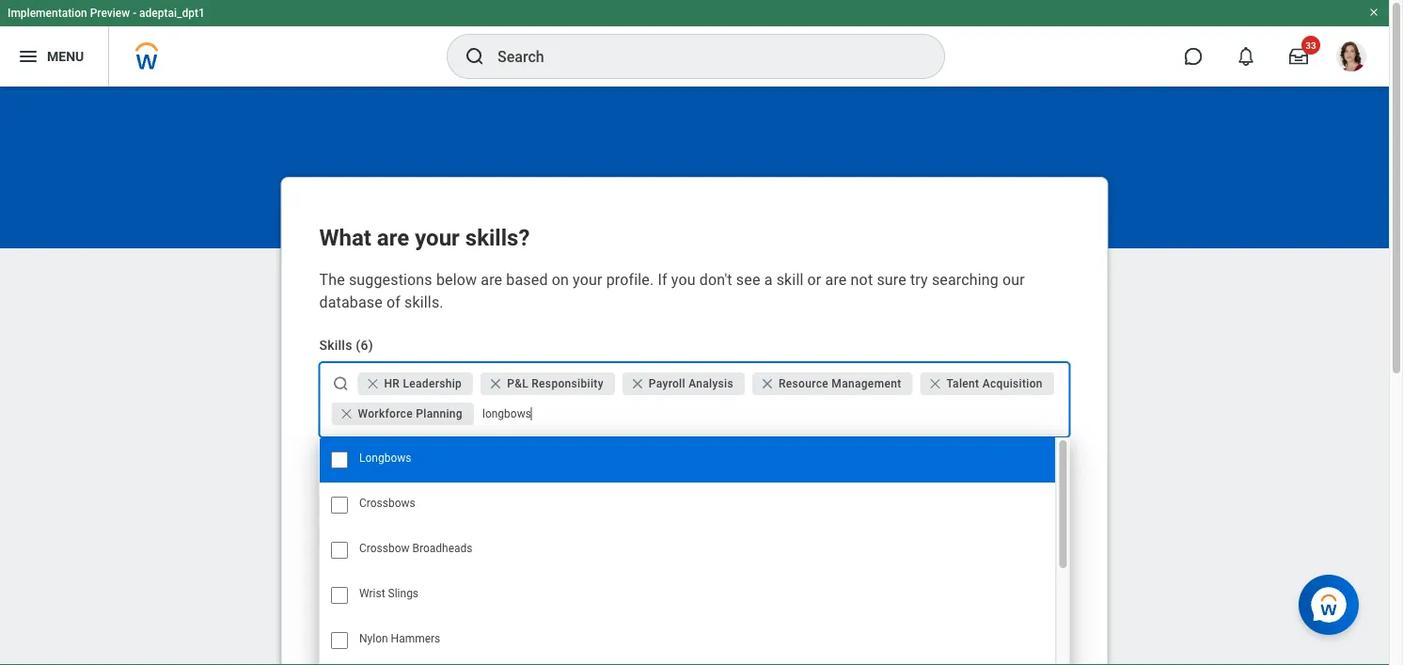 Task type: locate. For each thing, give the bounding box(es) containing it.
corporate learning
[[350, 531, 452, 544]]

remove image up press left arrow to navigate selected items field
[[760, 376, 779, 391]]

2 horizontal spatial are
[[826, 271, 847, 288]]

plus image inside corporate learning button
[[325, 527, 344, 546]]

1 vertical spatial plus image
[[325, 527, 344, 546]]

profile.
[[607, 271, 654, 288]]

1 plus image from the top
[[325, 497, 344, 516]]

remove image
[[366, 376, 381, 391], [760, 376, 779, 391], [339, 406, 354, 422]]

0 horizontal spatial skills
[[319, 337, 353, 353]]

wrist
[[359, 587, 385, 600]]

1 vertical spatial search image
[[332, 374, 350, 393]]

0 vertical spatial plus image
[[325, 497, 344, 516]]

remove image inside workforce planning button
[[339, 406, 354, 422]]

your inside the suggestions below are based on your profile. if you don't see a skill or are not sure try searching our database of skills.
[[573, 271, 603, 288]]

remove image inside hr leadership button
[[366, 376, 381, 391]]

are
[[377, 224, 410, 251], [481, 271, 503, 288], [826, 271, 847, 288]]

p&l responsibiity
[[507, 377, 604, 390]]

1 horizontal spatial remove image
[[366, 376, 381, 391]]

the
[[319, 271, 345, 288]]

are right below
[[481, 271, 503, 288]]

our
[[1003, 271, 1025, 288]]

1 horizontal spatial skills
[[388, 464, 421, 480]]

what
[[319, 224, 372, 251]]

plus image left corporate
[[325, 527, 344, 546]]

hr leadership
[[384, 377, 462, 390]]

0 horizontal spatial your
[[415, 224, 460, 251]]

menu banner
[[0, 0, 1390, 87]]

leadership
[[403, 377, 462, 390]]

suggested skills
[[319, 464, 421, 480]]

longbows
[[359, 452, 411, 465]]

remove image up press left arrow to navigate selected items field
[[760, 376, 775, 391]]

are up suggestions
[[377, 224, 410, 251]]

0 vertical spatial search image
[[464, 45, 486, 68]]

2 plus image from the top
[[325, 527, 344, 546]]

option
[[319, 663, 1056, 665]]

skills
[[319, 337, 353, 353], [388, 464, 421, 480]]

plus image
[[325, 497, 344, 516], [325, 527, 344, 546]]

learning
[[406, 531, 452, 544]]

your right the on
[[573, 271, 603, 288]]

are right or on the top right of the page
[[826, 271, 847, 288]]

plus image left human
[[325, 497, 344, 516]]

remove image for workforce planning
[[339, 406, 354, 422]]

0 horizontal spatial search image
[[332, 374, 350, 393]]

talent acquisition button
[[921, 373, 1055, 395]]

remove image left workforce
[[339, 406, 354, 422]]

not
[[851, 271, 873, 288]]

suggestions
[[349, 271, 433, 288]]

1 horizontal spatial search image
[[464, 45, 486, 68]]

remove image left 'talent'
[[928, 376, 943, 391]]

resource
[[779, 377, 829, 390]]

or
[[808, 271, 822, 288]]

remove image inside resource management 'button'
[[760, 376, 779, 391]]

skills left (6)
[[319, 337, 353, 353]]

talent
[[947, 377, 980, 390]]

remove image
[[366, 376, 384, 391], [489, 376, 507, 391], [489, 376, 504, 391], [630, 376, 649, 391], [630, 376, 645, 391], [760, 376, 775, 391], [928, 376, 947, 391], [928, 376, 943, 391], [339, 406, 358, 422]]

remove image inside workforce planning button
[[339, 406, 358, 422]]

based
[[507, 271, 548, 288]]

your
[[415, 224, 460, 251], [573, 271, 603, 288]]

p&l responsibiity button
[[481, 373, 615, 395]]

1 vertical spatial your
[[573, 271, 603, 288]]

crossbow
[[359, 542, 409, 555]]

resources
[[391, 501, 447, 514]]

1 horizontal spatial your
[[573, 271, 603, 288]]

remove image up workforce
[[366, 376, 384, 391]]

broadheads
[[412, 542, 472, 555]]

resource management
[[779, 377, 902, 390]]

remove image left payroll
[[630, 376, 645, 391]]

longbows option
[[319, 438, 1056, 483]]

search image
[[464, 45, 486, 68], [332, 374, 350, 393]]

skills up human resources (hr) 'button'
[[388, 464, 421, 480]]

hr leadership button
[[358, 373, 473, 395]]

1 horizontal spatial are
[[481, 271, 503, 288]]

0 horizontal spatial remove image
[[339, 406, 354, 422]]

on
[[552, 271, 569, 288]]

of
[[387, 293, 401, 311]]

corporate
[[350, 531, 403, 544]]

payroll analysis button
[[623, 373, 745, 395]]

2 horizontal spatial remove image
[[760, 376, 779, 391]]

if
[[658, 271, 668, 288]]

plus image inside human resources (hr) 'button'
[[325, 497, 344, 516]]

don't
[[700, 271, 733, 288]]

remove image up suggested
[[339, 406, 358, 422]]

notifications large image
[[1237, 47, 1256, 66]]

workforce
[[358, 407, 413, 421]]

(hr)
[[450, 501, 474, 514]]

adeptai_dpt1
[[139, 7, 205, 20]]

crossbow broadheads
[[359, 542, 472, 555]]

searching
[[932, 271, 999, 288]]

crossbows
[[359, 497, 415, 510]]

wrist slings option
[[319, 573, 1056, 618]]

your up below
[[415, 224, 460, 251]]

menu
[[47, 49, 84, 64]]

remove image left hr
[[366, 376, 381, 391]]

wrist slings
[[359, 587, 418, 600]]



Task type: describe. For each thing, give the bounding box(es) containing it.
press left arrow to navigate selected items field
[[478, 399, 1062, 429]]

justify image
[[17, 45, 40, 68]]

below
[[436, 271, 477, 288]]

resource management button
[[753, 373, 913, 395]]

workforce planning button
[[332, 403, 474, 425]]

skills (6)
[[319, 337, 373, 353]]

the suggestions below are based on your profile. if you don't see a skill or are not sure try searching our database of skills.
[[319, 271, 1025, 311]]

human resources (hr) button
[[319, 495, 485, 517]]

preview
[[90, 7, 130, 20]]

try
[[911, 271, 928, 288]]

33 button
[[1279, 36, 1321, 77]]

management
[[832, 377, 902, 390]]

remove image left p&l
[[489, 376, 504, 391]]

slings
[[388, 587, 418, 600]]

remove image inside hr leadership button
[[366, 376, 384, 391]]

(6)
[[356, 337, 373, 353]]

sure
[[877, 271, 907, 288]]

payroll analysis
[[649, 377, 734, 390]]

search image inside 'menu' "banner"
[[464, 45, 486, 68]]

close environment banner image
[[1369, 7, 1380, 18]]

hammers
[[391, 632, 440, 645]]

nylon
[[359, 632, 388, 645]]

menu button
[[0, 26, 108, 87]]

remove image left the analysis
[[630, 376, 649, 391]]

implementation preview -   adeptai_dpt1
[[8, 7, 205, 20]]

nylon hammers
[[359, 632, 440, 645]]

p&l
[[507, 377, 529, 390]]

human resources (hr)
[[350, 501, 474, 514]]

talent acquisition
[[947, 377, 1043, 390]]

human
[[350, 501, 388, 514]]

inbox large image
[[1290, 47, 1309, 66]]

hr
[[384, 377, 400, 390]]

-
[[133, 7, 137, 20]]

remove image for hr leadership
[[366, 376, 381, 391]]

planning
[[416, 407, 463, 421]]

payroll
[[649, 377, 686, 390]]

skills.
[[405, 293, 444, 311]]

0 vertical spatial your
[[415, 224, 460, 251]]

0 vertical spatial skills
[[319, 337, 353, 353]]

crossbow broadheads option
[[319, 528, 1056, 573]]

plus image for corporate learning
[[325, 527, 344, 546]]

what are your skills?
[[319, 224, 530, 251]]

profile logan mcneil image
[[1337, 41, 1367, 75]]

remove image right management
[[928, 376, 947, 391]]

Skills (6) field
[[478, 405, 1062, 423]]

you
[[672, 271, 696, 288]]

plus image for human resources (hr)
[[325, 497, 344, 516]]

corporate learning button
[[319, 525, 463, 548]]

analysis
[[689, 377, 734, 390]]

skills (6) list box
[[319, 438, 1070, 665]]

1 vertical spatial skills
[[388, 464, 421, 480]]

database
[[319, 293, 383, 311]]

a
[[765, 271, 773, 288]]

Search Workday  search field
[[498, 36, 906, 77]]

implementation
[[8, 7, 87, 20]]

crossbows option
[[319, 483, 1056, 528]]

skill
[[777, 271, 804, 288]]

skills?
[[466, 224, 530, 251]]

suggested
[[319, 464, 384, 480]]

responsibiity
[[532, 377, 604, 390]]

remove image inside resource management 'button'
[[760, 376, 775, 391]]

remove image right leadership
[[489, 376, 507, 391]]

acquisition
[[983, 377, 1043, 390]]

workforce planning
[[358, 407, 463, 421]]

see
[[737, 271, 761, 288]]

33
[[1306, 40, 1317, 51]]

0 horizontal spatial are
[[377, 224, 410, 251]]

nylon hammers option
[[319, 618, 1056, 663]]



Task type: vqa. For each thing, say whether or not it's contained in the screenshot.
3rd chevron right icon from the top
no



